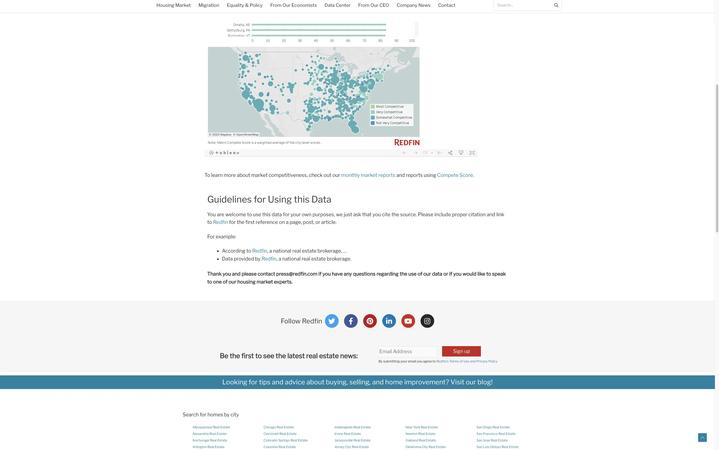 Task type: vqa. For each thing, say whether or not it's contained in the screenshot.
Angeles
no



Task type: describe. For each thing, give the bounding box(es) containing it.
albuquerque real estate link
[[193, 425, 230, 429]]

market up guidelines for using this data
[[252, 172, 268, 178]]

any
[[344, 271, 352, 277]]

the down welcome at left
[[237, 219, 245, 225]]

real up alexandria real estate link
[[213, 425, 220, 429]]

real up cincinnati real estate link
[[277, 425, 284, 429]]

for example:
[[208, 234, 237, 239]]

follow
[[281, 317, 301, 325]]

0 vertical spatial this
[[294, 194, 310, 205]]

…
[[344, 248, 347, 254]]

new york real estate newton real estate oakland real estate oklahoma city real estate
[[406, 425, 446, 449]]

search image
[[555, 3, 559, 7]]

real down jacksonville real estate link
[[352, 445, 359, 449]]

0 vertical spatial ,
[[268, 248, 269, 254]]

press@redfin.com
[[277, 271, 318, 277]]

anchorage
[[193, 438, 210, 443]]

0 vertical spatial about
[[237, 172, 251, 178]]

by submitting your email you agree to redfin's terms of use and privacy policy
[[379, 359, 498, 363]]

are
[[217, 212, 225, 217]]

real up the 'irvine real estate' link
[[354, 425, 361, 429]]

data center link
[[321, 0, 355, 11]]

city inside indianapolis real estate irvine real estate jacksonville real estate jersey city real estate
[[345, 445, 352, 449]]

use inside 'you are welcome to use this data for your own purposes, we just ask that you cite the source. please include proper citation and link to'
[[253, 212, 262, 217]]

you right the email
[[417, 359, 423, 363]]

chicago
[[264, 425, 276, 429]]

purposes,
[[313, 212, 335, 217]]

according to redfin , a national real estate brokerage, … data provided by redfin , a national real estate brokerage.
[[222, 248, 352, 262]]

housing
[[157, 2, 175, 8]]

from our ceo
[[359, 2, 390, 8]]

jacksonville
[[335, 438, 353, 443]]

ceo
[[380, 2, 390, 8]]

economists
[[292, 2, 317, 8]]

youtube image
[[405, 318, 412, 325]]

market inside thank you and please contact press@redfin.com if you have any questions regarding the use of our data or if you would like to speak to one of our housing market experts.
[[257, 279, 273, 285]]

the right be
[[230, 352, 240, 360]]

data center
[[325, 2, 351, 8]]

from our economists
[[271, 2, 317, 8]]

anchorage real estate link
[[193, 438, 227, 443]]

please
[[242, 271, 257, 277]]

and inside thank you and please contact press@redfin.com if you have any questions regarding the use of our data or if you would like to speak to one of our housing market experts.
[[232, 271, 241, 277]]

welcome
[[226, 212, 246, 217]]

real right the obispo
[[502, 445, 509, 449]]

real right springs
[[291, 438, 298, 443]]

please
[[418, 212, 434, 217]]

visit
[[451, 378, 465, 386]]

like
[[478, 271, 486, 277]]

selling,
[[350, 378, 371, 386]]

for for tips
[[249, 378, 258, 386]]

speak
[[493, 271, 507, 277]]

jersey city real estate link
[[335, 445, 369, 449]]

company
[[397, 2, 418, 8]]

data inside according to redfin , a national real estate brokerage, … data provided by redfin , a national real estate brokerage.
[[222, 256, 233, 262]]

equality & policy
[[227, 2, 263, 8]]

colorado
[[264, 438, 278, 443]]

pinterest image
[[367, 318, 374, 325]]

provided
[[234, 256, 254, 262]]

you left would
[[454, 271, 462, 277]]

new
[[406, 425, 413, 429]]

columbia real estate link
[[264, 445, 296, 449]]

post,
[[303, 219, 315, 225]]

using
[[424, 172, 437, 178]]

blog!
[[478, 378, 493, 386]]

arlington
[[193, 445, 207, 449]]

alexandria real estate link
[[193, 432, 227, 436]]

2 san from the top
[[477, 432, 483, 436]]

to inside according to redfin , a national real estate brokerage, … data provided by redfin , a national real estate brokerage.
[[247, 248, 252, 254]]

to right like
[[487, 271, 492, 277]]

2 horizontal spatial a
[[286, 219, 289, 225]]

0 horizontal spatial a
[[270, 248, 272, 254]]

columbia
[[264, 445, 278, 449]]

newton
[[406, 432, 418, 436]]

redfin up contact
[[262, 256, 277, 262]]

real down newton real estate "link"
[[419, 438, 426, 443]]

proper
[[453, 212, 468, 217]]

the right see
[[276, 352, 286, 360]]

or inside thank you and please contact press@redfin.com if you have any questions regarding the use of our data or if you would like to speak to one of our housing market experts.
[[444, 271, 449, 277]]

to right agree
[[433, 359, 436, 363]]

migration
[[199, 2, 219, 8]]

indianapolis
[[335, 425, 353, 429]]

source.
[[401, 212, 417, 217]]

latest
[[288, 352, 305, 360]]

monthly
[[342, 172, 360, 178]]

3 san from the top
[[477, 438, 483, 443]]

more
[[224, 172, 236, 178]]

newton real estate link
[[406, 432, 436, 436]]

albuquerque real estate alexandria real estate anchorage real estate arlington real estate
[[193, 425, 230, 449]]

your inside 'you are welcome to use this data for your own purposes, we just ask that you cite the source. please include proper citation and link to'
[[291, 212, 301, 217]]

guidelines for using this data
[[208, 194, 332, 205]]

to left one
[[208, 279, 212, 285]]

submitting
[[384, 359, 400, 363]]

from our economists link
[[267, 0, 321, 11]]

oklahoma city real estate link
[[406, 445, 446, 449]]

own
[[302, 212, 312, 217]]

0 vertical spatial national
[[273, 248, 292, 254]]

the inside thank you and please contact press@redfin.com if you have any questions regarding the use of our data or if you would like to speak to one of our housing market experts.
[[400, 271, 408, 277]]

company news link
[[393, 0, 435, 11]]

1 horizontal spatial a
[[279, 256, 282, 262]]

diego
[[484, 425, 493, 429]]

oakland real estate link
[[406, 438, 437, 443]]

this inside 'you are welcome to use this data for your own purposes, we just ask that you cite the source. please include proper citation and link to'
[[263, 212, 271, 217]]

check
[[309, 172, 323, 178]]

2 if from the left
[[450, 271, 453, 277]]

improvement?
[[405, 378, 450, 386]]

0 horizontal spatial of
[[223, 279, 228, 285]]

compete
[[438, 172, 459, 178]]

cincinnati
[[264, 432, 279, 436]]

equality
[[227, 2, 244, 8]]

chicago real estate cincinnati real estate colorado springs real estate columbia real estate
[[264, 425, 308, 449]]

for for using
[[254, 194, 266, 205]]

to learn more about market competitiveness, check out our monthly market reports and reports using compete score .
[[205, 172, 475, 178]]

reference
[[256, 219, 278, 225]]

according
[[222, 248, 246, 254]]

0 vertical spatial estate
[[302, 248, 317, 254]]

real down springs
[[279, 445, 286, 449]]

redfin up provided
[[253, 248, 268, 254]]

from for from our economists
[[271, 2, 282, 8]]

advice
[[285, 378, 305, 386]]

springs
[[279, 438, 290, 443]]

1 san from the top
[[477, 425, 483, 429]]

homes
[[208, 412, 223, 417]]

san luis obispo real estate link
[[477, 445, 519, 449]]

0 horizontal spatial policy
[[250, 2, 263, 8]]

0 vertical spatial data
[[325, 2, 335, 8]]

citation
[[469, 212, 486, 217]]

by
[[379, 359, 383, 363]]

from for from our ceo
[[359, 2, 370, 8]]

francisco
[[484, 432, 498, 436]]

redfin link for for the first reference on a page, post, or article.
[[213, 219, 228, 225]]

use inside thank you and please contact press@redfin.com if you have any questions regarding the use of our data or if you would like to speak to one of our housing market experts.
[[409, 271, 417, 277]]

real right york
[[421, 425, 428, 429]]

2 vertical spatial estate
[[320, 352, 339, 360]]

equality & policy link
[[223, 0, 267, 11]]

indianapolis real estate link
[[335, 425, 371, 429]]



Task type: locate. For each thing, give the bounding box(es) containing it.
data up "purposes,"
[[312, 194, 332, 205]]

data down according
[[222, 256, 233, 262]]

our left economists
[[283, 2, 291, 8]]

estate
[[302, 248, 317, 254], [312, 256, 326, 262], [320, 352, 339, 360]]

1 vertical spatial real
[[302, 256, 311, 262]]

market
[[252, 172, 268, 178], [361, 172, 378, 178], [257, 279, 273, 285]]

2 vertical spatial a
[[279, 256, 282, 262]]

housing market
[[157, 2, 191, 8]]

1 horizontal spatial your
[[401, 359, 408, 363]]

real down the new york real estate link
[[419, 432, 425, 436]]

1 horizontal spatial use
[[409, 271, 417, 277]]

1 vertical spatial a
[[270, 248, 272, 254]]

2 our from the left
[[371, 2, 379, 8]]

1 horizontal spatial or
[[444, 271, 449, 277]]

reports
[[379, 172, 396, 178], [406, 172, 423, 178]]

real down the anchorage real estate link
[[208, 445, 214, 449]]

1 vertical spatial data
[[433, 271, 443, 277]]

or
[[316, 219, 321, 225], [444, 271, 449, 277]]

by right provided
[[255, 256, 261, 262]]

Search... search field
[[494, 0, 552, 10]]

to right welcome at left
[[247, 212, 252, 217]]

.
[[474, 172, 475, 178]]

if left have
[[319, 271, 322, 277]]

real down alexandria real estate link
[[210, 438, 217, 443]]

0 horizontal spatial this
[[263, 212, 271, 217]]

the inside 'you are welcome to use this data for your own purposes, we just ask that you cite the source. please include proper citation and link to'
[[392, 212, 400, 217]]

chicago real estate link
[[264, 425, 294, 429]]

contact
[[258, 271, 276, 277]]

city
[[231, 412, 239, 417]]

alexandria
[[193, 432, 209, 436]]

redfin down are
[[213, 219, 228, 225]]

we
[[336, 212, 343, 217]]

email
[[408, 359, 417, 363]]

looking
[[223, 378, 248, 386]]

news:
[[341, 352, 358, 360]]

city down oakland real estate link
[[422, 445, 428, 449]]

twitter image
[[329, 318, 336, 325]]

for down welcome at left
[[229, 219, 236, 225]]

1 vertical spatial your
[[401, 359, 408, 363]]

san jose real estate link
[[477, 438, 508, 443]]

city
[[345, 445, 352, 449], [422, 445, 428, 449]]

&
[[245, 2, 249, 8]]

2 vertical spatial redfin link
[[262, 256, 277, 262]]

about right advice
[[307, 378, 325, 386]]

0 horizontal spatial about
[[237, 172, 251, 178]]

jacksonville real estate link
[[335, 438, 371, 443]]

san diego real estate link
[[477, 425, 510, 429]]

for left using
[[254, 194, 266, 205]]

san left "jose"
[[477, 438, 483, 443]]

jose
[[484, 438, 491, 443]]

from
[[271, 2, 282, 8], [359, 2, 370, 8]]

for for the
[[229, 219, 236, 225]]

about
[[237, 172, 251, 178], [307, 378, 325, 386]]

0 horizontal spatial from
[[271, 2, 282, 8]]

data inside 'you are welcome to use this data for your own purposes, we just ask that you cite the source. please include proper citation and link to'
[[272, 212, 282, 217]]

,
[[268, 248, 269, 254], [277, 256, 278, 262]]

the
[[392, 212, 400, 217], [237, 219, 245, 225], [400, 271, 408, 277], [230, 352, 240, 360], [276, 352, 286, 360]]

our
[[333, 172, 341, 178], [424, 271, 432, 277], [229, 279, 237, 285], [466, 378, 477, 386]]

linkedin in image
[[386, 318, 393, 325]]

use right regarding
[[409, 271, 417, 277]]

market down contact
[[257, 279, 273, 285]]

0 horizontal spatial your
[[291, 212, 301, 217]]

1 vertical spatial national
[[283, 256, 301, 262]]

thank you and please contact press@redfin.com if you have any questions regarding the use of our data or if you would like to speak to one of our housing market experts.
[[208, 271, 507, 285]]

obispo
[[491, 445, 502, 449]]

luis
[[484, 445, 490, 449]]

see
[[264, 352, 275, 360]]

1 vertical spatial by
[[224, 412, 230, 417]]

redfin link for , a national real estate brokerage.
[[262, 256, 277, 262]]

to down you
[[208, 219, 212, 225]]

1 horizontal spatial policy
[[489, 359, 498, 363]]

you
[[208, 212, 216, 217]]

1 vertical spatial this
[[263, 212, 271, 217]]

our for ceo
[[371, 2, 379, 8]]

estate down brokerage, at the bottom left of page
[[312, 256, 326, 262]]

a up press@redfin.com
[[279, 256, 282, 262]]

redfin for the first reference on a page, post, or article.
[[213, 219, 337, 225]]

1 vertical spatial policy
[[489, 359, 498, 363]]

redfin link up provided
[[253, 248, 268, 254]]

facebook f image
[[348, 318, 355, 325]]

for left tips
[[249, 378, 258, 386]]

our left ceo
[[371, 2, 379, 8]]

for for homes
[[200, 412, 207, 417]]

our for economists
[[283, 2, 291, 8]]

2 reports from the left
[[406, 172, 423, 178]]

1 horizontal spatial if
[[450, 271, 453, 277]]

1 horizontal spatial by
[[255, 256, 261, 262]]

1 horizontal spatial this
[[294, 194, 310, 205]]

to left see
[[256, 352, 262, 360]]

1 horizontal spatial city
[[422, 445, 428, 449]]

jersey
[[335, 445, 345, 449]]

just
[[344, 212, 353, 217]]

0 horizontal spatial by
[[224, 412, 230, 417]]

data left center
[[325, 2, 335, 8]]

1 horizontal spatial from
[[359, 2, 370, 8]]

you left have
[[323, 271, 331, 277]]

redfin link down are
[[213, 219, 228, 225]]

2 horizontal spatial of
[[460, 359, 463, 363]]

1 reports from the left
[[379, 172, 396, 178]]

contact
[[439, 2, 456, 8]]

0 vertical spatial first
[[246, 219, 255, 225]]

if left would
[[450, 271, 453, 277]]

None search field
[[494, 0, 563, 11]]

policy right '&'
[[250, 2, 263, 8]]

0 horizontal spatial or
[[316, 219, 321, 225]]

to up provided
[[247, 248, 252, 254]]

1 vertical spatial first
[[242, 352, 254, 360]]

1 vertical spatial use
[[409, 271, 417, 277]]

1 horizontal spatial reports
[[406, 172, 423, 178]]

monthly market reports link
[[342, 172, 396, 178]]

data
[[272, 212, 282, 217], [433, 271, 443, 277]]

0 vertical spatial data
[[272, 212, 282, 217]]

guidelines
[[208, 194, 252, 205]]

on
[[279, 219, 285, 225]]

0 vertical spatial by
[[255, 256, 261, 262]]

1 horizontal spatial our
[[371, 2, 379, 8]]

for
[[208, 234, 215, 239]]

for up on
[[283, 212, 290, 217]]

0 horizontal spatial our
[[283, 2, 291, 8]]

1 vertical spatial data
[[312, 194, 332, 205]]

policy
[[250, 2, 263, 8], [489, 359, 498, 363]]

2 vertical spatial data
[[222, 256, 233, 262]]

0 vertical spatial of
[[418, 271, 423, 277]]

0 horizontal spatial reports
[[379, 172, 396, 178]]

real up jersey city real estate link
[[354, 438, 361, 443]]

1 our from the left
[[283, 2, 291, 8]]

real up the obispo
[[491, 438, 498, 443]]

ask
[[354, 212, 362, 217]]

1 horizontal spatial about
[[307, 378, 325, 386]]

you are welcome to use this data for your own purposes, we just ask that you cite the source. please include proper citation and link to
[[208, 212, 505, 225]]

one
[[213, 279, 222, 285]]

using
[[268, 194, 292, 205]]

real
[[293, 248, 301, 254], [302, 256, 311, 262], [307, 352, 318, 360]]

redfin's
[[437, 359, 449, 363]]

have
[[332, 271, 343, 277]]

home
[[386, 378, 403, 386]]

policy right the privacy
[[489, 359, 498, 363]]

1 vertical spatial about
[[307, 378, 325, 386]]

a right on
[[286, 219, 289, 225]]

1 vertical spatial ,
[[277, 256, 278, 262]]

and inside 'you are welcome to use this data for your own purposes, we just ask that you cite the source. please include proper citation and link to'
[[487, 212, 496, 217]]

you right thank
[[223, 271, 231, 277]]

0 horizontal spatial use
[[253, 212, 262, 217]]

irvine
[[335, 432, 344, 436]]

market
[[176, 2, 191, 8]]

redfin link up contact
[[262, 256, 277, 262]]

, up contact
[[268, 248, 269, 254]]

estate left brokerage, at the bottom left of page
[[302, 248, 317, 254]]

real down san diego real estate link
[[499, 432, 506, 436]]

2 from from the left
[[359, 2, 370, 8]]

0 horizontal spatial data
[[272, 212, 282, 217]]

data inside thank you and please contact press@redfin.com if you have any questions regarding the use of our data or if you would like to speak to one of our housing market experts.
[[433, 271, 443, 277]]

first down welcome at left
[[246, 219, 255, 225]]

redfin link
[[213, 219, 228, 225], [253, 248, 268, 254], [262, 256, 277, 262]]

or right post,
[[316, 219, 321, 225]]

agree
[[424, 359, 432, 363]]

san left luis
[[477, 445, 483, 449]]

2 vertical spatial real
[[307, 352, 318, 360]]

None submit
[[443, 346, 482, 357]]

1 if from the left
[[319, 271, 322, 277]]

by inside according to redfin , a national real estate brokerage, … data provided by redfin , a national real estate brokerage.
[[255, 256, 261, 262]]

0 vertical spatial real
[[293, 248, 301, 254]]

looking for tips and advice about buying, selling, and home improvement? visit our blog! link
[[223, 378, 493, 386]]

a up contact
[[270, 248, 272, 254]]

the right cite at the top
[[392, 212, 400, 217]]

city inside new york real estate newton real estate oakland real estate oklahoma city real estate
[[422, 445, 428, 449]]

1 horizontal spatial ,
[[277, 256, 278, 262]]

estate left news:
[[320, 352, 339, 360]]

, up experts.
[[277, 256, 278, 262]]

0 vertical spatial or
[[316, 219, 321, 225]]

cite
[[382, 212, 391, 217]]

be
[[220, 352, 229, 360]]

arlington real estate link
[[193, 445, 225, 449]]

the right regarding
[[400, 271, 408, 277]]

0 vertical spatial your
[[291, 212, 301, 217]]

redfin left the twitter icon
[[302, 317, 323, 325]]

san left francisco
[[477, 432, 483, 436]]

that
[[363, 212, 372, 217]]

0 vertical spatial use
[[253, 212, 262, 217]]

san left diego
[[477, 425, 483, 429]]

1 city from the left
[[345, 445, 352, 449]]

new york real estate link
[[406, 425, 439, 429]]

real down albuquerque real estate link
[[210, 432, 216, 436]]

of
[[418, 271, 423, 277], [223, 279, 228, 285], [460, 359, 463, 363]]

about right more
[[237, 172, 251, 178]]

0 vertical spatial a
[[286, 219, 289, 225]]

for left 'homes' on the bottom left
[[200, 412, 207, 417]]

privacy
[[477, 359, 488, 363]]

use up reference
[[253, 212, 262, 217]]

migration link
[[195, 0, 223, 11]]

this
[[294, 194, 310, 205], [263, 212, 271, 217]]

real down indianapolis
[[344, 432, 351, 436]]

to
[[205, 172, 210, 178]]

1 vertical spatial or
[[444, 271, 449, 277]]

0 horizontal spatial city
[[345, 445, 352, 449]]

1 horizontal spatial data
[[433, 271, 443, 277]]

real up san francisco real estate link
[[493, 425, 500, 429]]

experts.
[[274, 279, 293, 285]]

learn
[[211, 172, 223, 178]]

1 from from the left
[[271, 2, 282, 8]]

this up the own
[[294, 194, 310, 205]]

redfin's terms of use and privacy policy link
[[437, 359, 498, 363]]

competitiveness,
[[269, 172, 308, 178]]

include
[[435, 212, 452, 217]]

instagram image
[[424, 318, 431, 325]]

redfin link for , a national real estate brokerage, …
[[253, 248, 268, 254]]

your left the email
[[401, 359, 408, 363]]

1 vertical spatial of
[[223, 279, 228, 285]]

2 city from the left
[[422, 445, 428, 449]]

1 vertical spatial estate
[[312, 256, 326, 262]]

4 san from the top
[[477, 445, 483, 449]]

0 horizontal spatial if
[[319, 271, 322, 277]]

by left city
[[224, 412, 230, 417]]

indianapolis real estate irvine real estate jacksonville real estate jersey city real estate
[[335, 425, 371, 449]]

0 vertical spatial policy
[[250, 2, 263, 8]]

buying,
[[326, 378, 349, 386]]

you left cite at the top
[[373, 212, 381, 217]]

brokerage.
[[327, 256, 352, 262]]

0 horizontal spatial ,
[[268, 248, 269, 254]]

for inside 'you are welcome to use this data for your own purposes, we just ask that you cite the source. please include proper citation and link to'
[[283, 212, 290, 217]]

market right monthly
[[361, 172, 378, 178]]

this up reference
[[263, 212, 271, 217]]

1 vertical spatial redfin link
[[253, 248, 268, 254]]

compete score link
[[438, 172, 474, 178]]

out
[[324, 172, 332, 178]]

first left see
[[242, 352, 254, 360]]

2 vertical spatial of
[[460, 359, 463, 363]]

0 vertical spatial redfin link
[[213, 219, 228, 225]]

Email Address text field
[[378, 346, 438, 357]]

your up page,
[[291, 212, 301, 217]]

first
[[246, 219, 255, 225], [242, 352, 254, 360]]

you inside 'you are welcome to use this data for your own purposes, we just ask that you cite the source. please include proper citation and link to'
[[373, 212, 381, 217]]

city down jacksonville
[[345, 445, 352, 449]]

or left would
[[444, 271, 449, 277]]

from our ceo link
[[355, 0, 393, 11]]

real down oakland real estate link
[[429, 445, 436, 449]]

real up springs
[[280, 432, 286, 436]]

1 horizontal spatial of
[[418, 271, 423, 277]]



